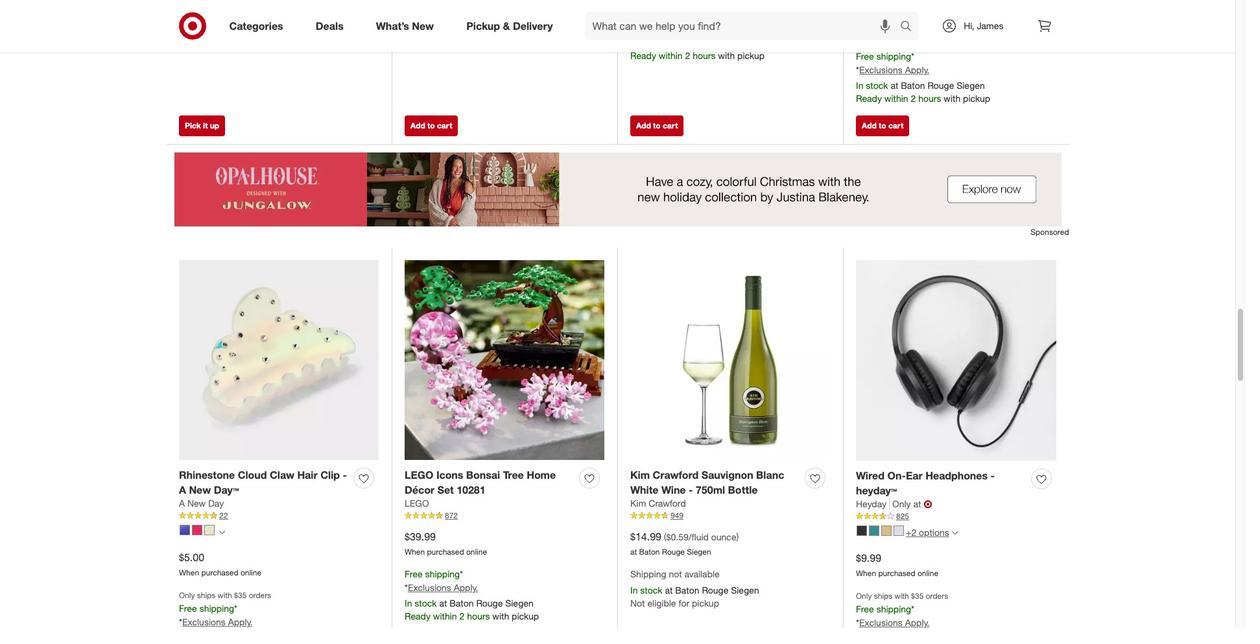 Task type: describe. For each thing, give the bounding box(es) containing it.
when for $39.99
[[405, 547, 425, 557]]

a inside a new day link
[[179, 498, 185, 509]]

(
[[664, 531, 667, 542]]

cart for 1st add to cart "button" from left
[[437, 120, 452, 130]]

blanc
[[757, 468, 785, 481]]

categories
[[229, 19, 283, 32]]

claw
[[270, 468, 295, 481]]

new for what's
[[412, 19, 434, 32]]

bonsai
[[466, 468, 500, 481]]

deals link
[[305, 12, 360, 40]]

only ships with $35 orders free shipping * * exclusions apply.
[[179, 591, 271, 628]]

wired on-ear headphones - heyday™
[[856, 469, 995, 497]]

$39.99
[[405, 530, 436, 543]]

free inside only ships with $35 orders free shipping * * exclusions apply. in stock at  baton rouge siegen ready within 2 hours with pickup
[[856, 51, 874, 62]]

giftcard
[[937, 2, 972, 13]]

$35 for only ships with $35 orders free shipping * * exclusions apply.
[[234, 591, 247, 600]]

apply. inside only ships with $35 orders free shipping * * exclusions apply. in stock at  baton rouge siegen ready within 2 hours with pickup
[[906, 64, 930, 75]]

)
[[737, 531, 739, 542]]

fuchsia image
[[192, 525, 202, 535]]

ships for only ships with $35 orders free shipping * * exclusions apply.
[[197, 591, 216, 600]]

+2 options
[[906, 527, 950, 538]]

heyday™
[[856, 484, 898, 497]]

kim crawford sauvignon blanc white wine - 750ml bottle link
[[631, 468, 800, 497]]

white
[[631, 483, 659, 496]]

buy
[[856, 2, 872, 13]]

pickup & delivery
[[467, 19, 553, 32]]

headphones
[[926, 469, 988, 482]]

22 link
[[179, 510, 379, 522]]

online for $9.99
[[918, 569, 939, 578]]

yellow image
[[882, 526, 892, 536]]

2 inside the shipping not available in stock at  baton rouge siegen ready within 2 hours
[[234, 37, 239, 48]]

all colors + 2 more colors element
[[952, 529, 958, 536]]

free inside the only ships with $35 orders free shipping * * exclusions apply.
[[179, 603, 197, 614]]

872 link
[[405, 510, 605, 522]]

rouge inside the shipping not available in stock at  baton rouge siegen ready within 2 hours
[[251, 24, 277, 35]]

at inside the shipping not available in stock at  baton rouge siegen ready within 2 hours
[[214, 24, 221, 35]]

pickup inside only ships with $35 orders free shipping * * exclusions apply. in stock at  baton rouge siegen ready within 2 hours with pickup
[[964, 93, 991, 104]]

blue image
[[869, 526, 880, 536]]

heyday link
[[856, 498, 890, 511]]

shipping not available in stock at  baton rouge siegen ready within 2 hours
[[179, 8, 308, 48]]

hi,
[[964, 20, 975, 31]]

2 inside only ships with $35 orders free shipping * * exclusions apply. in stock at  baton rouge siegen ready within 2 hours with pickup
[[911, 93, 916, 104]]

to for 1st add to cart "button" from left
[[428, 120, 435, 130]]

at inside heyday only at ¬
[[914, 499, 922, 510]]

crawford for kim crawford sauvignon blanc white wine - 750ml bottle
[[653, 468, 699, 481]]

bottle
[[728, 483, 758, 496]]

949
[[671, 511, 684, 521]]

What can we help you find? suggestions appear below search field
[[585, 12, 904, 40]]

pick it up
[[185, 120, 219, 130]]

rhinestone cloud claw hair clip - a new day™
[[179, 468, 347, 496]]

add for 3rd add to cart "button"
[[862, 120, 877, 130]]

not for eligible
[[669, 569, 682, 580]]

purchased for $5.00
[[201, 568, 238, 578]]

all colors image
[[219, 529, 225, 535]]

search button
[[895, 12, 926, 43]]

22
[[219, 511, 228, 521]]

tree
[[503, 468, 524, 481]]

care
[[894, 15, 912, 26]]

lego icons bonsai tree home décor set 10281 link
[[405, 468, 574, 497]]

orders for only ships with $35 orders free shipping * * exclusions apply.
[[249, 591, 271, 600]]

& inside "buy 4 get $5 target giftcard on beauty & personal care"
[[1017, 2, 1023, 13]]

new for a
[[187, 498, 206, 509]]

rouge inside '$14.99 ( $0.59 /fluid ounce ) at baton rouge siegen'
[[662, 547, 685, 557]]

all colors + 2 more colors image
[[952, 530, 958, 536]]

free shipping *
[[856, 604, 915, 615]]

siegen inside the shipping not available in stock at  baton rouge siegen ready within 2 hours
[[280, 24, 308, 35]]

$5.00
[[179, 551, 204, 564]]

orders for only ships with $35 orders free shipping * * exclusions apply. in stock at  baton rouge siegen ready within 2 hours with pickup
[[926, 38, 949, 48]]

hi, james
[[964, 20, 1004, 31]]

a inside the rhinestone cloud claw hair clip - a new day™
[[179, 483, 186, 496]]

available for pickup
[[685, 569, 720, 580]]

rhinestone
[[179, 468, 235, 481]]

eligible
[[648, 598, 676, 609]]

sponsored
[[1031, 227, 1070, 237]]

sauvignon
[[702, 468, 754, 481]]

clip
[[321, 468, 340, 481]]

siegen inside only ships with $35 orders free shipping * * exclusions apply. in stock at  baton rouge siegen ready within 2 hours with pickup
[[957, 80, 985, 91]]

$35 for only ships with $35 orders
[[912, 591, 924, 601]]

only ships with $35 orders
[[856, 591, 949, 601]]

not
[[631, 598, 645, 609]]

kim crawford sauvignon blanc white wine - 750ml bottle
[[631, 468, 785, 496]]

$9.99 when purchased online
[[856, 551, 939, 578]]

10281
[[457, 483, 486, 496]]

$35 for only ships with $35 orders free shipping * * exclusions apply. in stock at  baton rouge siegen ready within 2 hours with pickup
[[912, 38, 924, 48]]

when for $5.00
[[179, 568, 199, 578]]

add for 2nd add to cart "button" from right
[[636, 120, 651, 130]]

wine
[[662, 483, 686, 496]]

deals
[[316, 19, 344, 32]]

all colors element
[[219, 528, 225, 536]]

navy blue image
[[180, 525, 190, 535]]

$9.99
[[856, 551, 882, 564]]

rouge inside the shipping not available in stock at  baton rouge siegen not eligible for pickup
[[702, 585, 729, 596]]

- inside the rhinestone cloud claw hair clip - a new day™
[[343, 468, 347, 481]]

add to cart for 1st add to cart "button" from left
[[411, 120, 452, 130]]

what's new link
[[365, 12, 450, 40]]

2 add to cart button from the left
[[631, 115, 684, 136]]

a new day link
[[179, 497, 224, 510]]

shipping for shipping not available in stock at  baton rouge siegen not eligible for pickup
[[631, 569, 667, 580]]

up
[[210, 120, 219, 130]]

pick it up button
[[179, 115, 225, 136]]

ear
[[906, 469, 923, 482]]

stock inside the shipping not available in stock at  baton rouge siegen ready within 2 hours
[[189, 24, 211, 35]]

baton inside '$14.99 ( $0.59 /fluid ounce ) at baton rouge siegen'
[[639, 547, 660, 557]]

kim crawford
[[631, 498, 686, 509]]

hours inside only ships with $35 orders free shipping * * exclusions apply. in stock at  baton rouge siegen ready within 2 hours with pickup
[[919, 93, 942, 104]]

add to cart for 3rd add to cart "button"
[[862, 120, 904, 130]]

in inside the shipping not available in stock at  baton rouge siegen not eligible for pickup
[[631, 585, 638, 596]]

exclusions inside only ships with $35 orders free shipping * * exclusions apply. in stock at  baton rouge siegen ready within 2 hours with pickup
[[860, 64, 903, 75]]

825 link
[[856, 511, 1057, 522]]

in inside only ships with $35 orders free shipping * * exclusions apply. in stock at  baton rouge siegen ready within 2 hours with pickup
[[856, 80, 864, 91]]

what's new
[[376, 19, 434, 32]]

/fluid
[[689, 531, 709, 542]]

day™
[[214, 483, 239, 496]]

pick
[[185, 120, 201, 130]]

orders for only ships with $35 orders
[[926, 591, 949, 601]]

at inside '$14.99 ( $0.59 /fluid ounce ) at baton rouge siegen'
[[631, 547, 637, 557]]

ready inside the shipping not available in stock at  baton rouge siegen ready within 2 hours
[[179, 37, 205, 48]]

categories link
[[218, 12, 300, 40]]

online for $39.99
[[466, 547, 487, 557]]

pickup
[[467, 19, 500, 32]]

kim for kim crawford
[[631, 498, 646, 509]]

only for only ships with $35 orders
[[856, 591, 872, 601]]

¬
[[924, 498, 933, 511]]

ready inside only ships with $35 orders free shipping * * exclusions apply. in stock at  baton rouge siegen ready within 2 hours with pickup
[[856, 93, 882, 104]]

get
[[882, 2, 895, 13]]

home
[[527, 468, 556, 481]]

at inside the shipping not available in stock at  baton rouge siegen not eligible for pickup
[[665, 585, 673, 596]]

at inside only ships with $35 orders free shipping * * exclusions apply. in stock at  baton rouge siegen ready within 2 hours with pickup
[[891, 80, 899, 91]]

shipping not available in stock at  baton rouge siegen not eligible for pickup
[[631, 569, 760, 609]]



Task type: locate. For each thing, give the bounding box(es) containing it.
0 horizontal spatial &
[[503, 19, 510, 32]]

orders inside only ships with $35 orders free shipping * * exclusions apply. in stock at  baton rouge siegen ready within 2 hours with pickup
[[926, 38, 949, 48]]

kim for kim crawford sauvignon blanc white wine - 750ml bottle
[[631, 468, 650, 481]]

ships inside the only ships with $35 orders free shipping * * exclusions apply.
[[197, 591, 216, 600]]

available up categories
[[233, 8, 268, 19]]

kim crawford link
[[631, 497, 686, 510]]

baton inside only ships with $35 orders free shipping * * exclusions apply. in stock at  baton rouge siegen ready within 2 hours with pickup
[[901, 80, 926, 91]]

3 add to cart button from the left
[[856, 115, 910, 136]]

ships down $5.00 when purchased online
[[197, 591, 216, 600]]

*
[[686, 8, 689, 19], [631, 21, 634, 32], [912, 51, 915, 62], [856, 64, 860, 75], [460, 569, 463, 580], [405, 582, 408, 593], [234, 603, 237, 614], [912, 604, 915, 615], [179, 617, 182, 628]]

baton inside the shipping not available in stock at  baton rouge siegen ready within 2 hours
[[224, 24, 248, 35]]

0 horizontal spatial free shipping * * exclusions apply. in stock at  baton rouge siegen ready within 2 hours with pickup
[[405, 569, 539, 622]]

james
[[977, 20, 1004, 31]]

2 add from the left
[[636, 120, 651, 130]]

when down $5.00
[[179, 568, 199, 578]]

2
[[234, 37, 239, 48], [685, 50, 691, 61], [911, 93, 916, 104], [460, 611, 465, 622]]

cart for 3rd add to cart "button"
[[889, 120, 904, 130]]

purchased for $9.99
[[879, 569, 916, 578]]

only down $5.00
[[179, 591, 195, 600]]

1 add from the left
[[411, 120, 425, 130]]

2 horizontal spatial purchased
[[879, 569, 916, 578]]

soft purple image
[[894, 526, 904, 536]]

exclusions inside the only ships with $35 orders free shipping * * exclusions apply.
[[182, 617, 226, 628]]

shipping for shipping not available in stock at  baton rouge siegen ready within 2 hours
[[179, 8, 215, 19]]

1 horizontal spatial add
[[636, 120, 651, 130]]

apply.
[[680, 21, 704, 32], [906, 64, 930, 75], [454, 582, 478, 593], [228, 617, 253, 628]]

crawford up wine in the bottom right of the page
[[653, 468, 699, 481]]

orders down $5.00 when purchased online
[[249, 591, 271, 600]]

& right beauty
[[1017, 2, 1023, 13]]

ships down 'personal'
[[874, 38, 893, 48]]

exclusions apply. button
[[634, 21, 704, 34], [860, 64, 930, 77], [408, 581, 478, 594], [182, 616, 253, 628]]

2 kim from the top
[[631, 498, 646, 509]]

iridescent image
[[204, 525, 215, 535]]

crawford for kim crawford
[[649, 498, 686, 509]]

1 vertical spatial crawford
[[649, 498, 686, 509]]

3 add to cart from the left
[[862, 120, 904, 130]]

purchased
[[427, 547, 464, 557], [201, 568, 238, 578], [879, 569, 916, 578]]

1 a from the top
[[179, 483, 186, 496]]

online inside $39.99 when purchased online
[[466, 547, 487, 557]]

1 horizontal spatial available
[[685, 569, 720, 580]]

1 lego from the top
[[405, 468, 434, 481]]

1 horizontal spatial online
[[466, 547, 487, 557]]

exclusions
[[634, 21, 677, 32], [860, 64, 903, 75], [408, 582, 451, 593], [182, 617, 226, 628]]

personal
[[856, 15, 892, 26]]

stock inside only ships with $35 orders free shipping * * exclusions apply. in stock at  baton rouge siegen ready within 2 hours with pickup
[[866, 80, 889, 91]]

shipping up the not
[[631, 569, 667, 580]]

on-
[[888, 469, 906, 482]]

advertisement region
[[166, 152, 1070, 226]]

a up navy blue image
[[179, 498, 185, 509]]

siegen inside '$14.99 ( $0.59 /fluid ounce ) at baton rouge siegen'
[[687, 547, 712, 557]]

online down 872 "link"
[[466, 547, 487, 557]]

add
[[411, 120, 425, 130], [636, 120, 651, 130], [862, 120, 877, 130]]

2 cart from the left
[[663, 120, 678, 130]]

1 kim from the top
[[631, 468, 650, 481]]

0 vertical spatial &
[[1017, 2, 1023, 13]]

black image
[[857, 526, 867, 536]]

lego icons bonsai tree home décor set 10281 image
[[405, 260, 605, 460], [405, 260, 605, 460]]

ships for only ships with $35 orders free shipping * * exclusions apply. in stock at  baton rouge siegen ready within 2 hours with pickup
[[874, 38, 893, 48]]

a up a new day
[[179, 483, 186, 496]]

shipping inside the shipping not available in stock at  baton rouge siegen not eligible for pickup
[[631, 569, 667, 580]]

0 vertical spatial lego
[[405, 468, 434, 481]]

kim inside the kim crawford sauvignon blanc white wine - 750ml bottle
[[631, 468, 650, 481]]

lego
[[405, 468, 434, 481], [405, 498, 429, 509]]

$35 down 'search'
[[912, 38, 924, 48]]

not up categories
[[218, 8, 231, 19]]

search
[[895, 20, 926, 33]]

ships
[[874, 38, 893, 48], [197, 591, 216, 600], [874, 591, 893, 601]]

when inside $39.99 when purchased online
[[405, 547, 425, 557]]

1 horizontal spatial free shipping * * exclusions apply. in stock at  baton rouge siegen ready within 2 hours with pickup
[[631, 8, 765, 61]]

0 horizontal spatial available
[[233, 8, 268, 19]]

online up the only ships with $35 orders free shipping * * exclusions apply.
[[241, 568, 262, 578]]

only down 'personal'
[[856, 38, 872, 48]]

0 horizontal spatial not
[[218, 8, 231, 19]]

crawford inside the kim crawford sauvignon blanc white wine - 750ml bottle
[[653, 468, 699, 481]]

apply. inside the only ships with $35 orders free shipping * * exclusions apply.
[[228, 617, 253, 628]]

ships inside only ships with $35 orders free shipping * * exclusions apply. in stock at  baton rouge siegen ready within 2 hours with pickup
[[874, 38, 893, 48]]

1 vertical spatial lego
[[405, 498, 429, 509]]

1 horizontal spatial not
[[669, 569, 682, 580]]

1 vertical spatial available
[[685, 569, 720, 580]]

online for $5.00
[[241, 568, 262, 578]]

pickup inside the shipping not available in stock at  baton rouge siegen not eligible for pickup
[[692, 598, 720, 609]]

& right the pickup
[[503, 19, 510, 32]]

only for only ships with $35 orders free shipping * * exclusions apply. in stock at  baton rouge siegen ready within 2 hours with pickup
[[856, 38, 872, 48]]

- inside the kim crawford sauvignon blanc white wine - 750ml bottle
[[689, 483, 693, 496]]

0 vertical spatial free shipping * * exclusions apply. in stock at  baton rouge siegen ready within 2 hours with pickup
[[631, 8, 765, 61]]

- right 'headphones'
[[991, 469, 995, 482]]

ounce
[[712, 531, 737, 542]]

décor
[[405, 483, 435, 496]]

not up for
[[669, 569, 682, 580]]

lego for lego
[[405, 498, 429, 509]]

2 horizontal spatial to
[[879, 120, 887, 130]]

2 horizontal spatial add to cart
[[862, 120, 904, 130]]

2 horizontal spatial add to cart button
[[856, 115, 910, 136]]

- inside wired on-ear headphones - heyday™
[[991, 469, 995, 482]]

to for 3rd add to cart "button"
[[879, 120, 887, 130]]

$14.99 ( $0.59 /fluid ounce ) at baton rouge siegen
[[631, 530, 739, 557]]

shipping inside the shipping not available in stock at  baton rouge siegen ready within 2 hours
[[179, 8, 215, 19]]

stock inside the shipping not available in stock at  baton rouge siegen not eligible for pickup
[[641, 585, 663, 596]]

only up 825
[[893, 499, 911, 510]]

2 vertical spatial new
[[187, 498, 206, 509]]

in inside the shipping not available in stock at  baton rouge siegen ready within 2 hours
[[179, 24, 186, 35]]

when down $9.99
[[856, 569, 877, 578]]

1 horizontal spatial cart
[[663, 120, 678, 130]]

$0.59
[[667, 531, 689, 542]]

2 horizontal spatial -
[[991, 469, 995, 482]]

1 vertical spatial kim
[[631, 498, 646, 509]]

kim up white
[[631, 468, 650, 481]]

available up for
[[685, 569, 720, 580]]

kim down white
[[631, 498, 646, 509]]

what's
[[376, 19, 409, 32]]

ships up "free shipping *"
[[874, 591, 893, 601]]

pickup & delivery link
[[456, 12, 569, 40]]

not for within
[[218, 8, 231, 19]]

when inside $9.99 when purchased online
[[856, 569, 877, 578]]

not inside the shipping not available in stock at  baton rouge siegen ready within 2 hours
[[218, 8, 231, 19]]

rhinestone cloud claw hair clip - a new day™ link
[[179, 468, 348, 497]]

orders down $9.99 when purchased online
[[926, 591, 949, 601]]

stock
[[189, 24, 211, 35], [641, 37, 663, 48], [866, 80, 889, 91], [641, 585, 663, 596], [415, 598, 437, 609]]

cart for 2nd add to cart "button" from right
[[663, 120, 678, 130]]

orders down "buy 4 get $5 target giftcard on beauty & personal care"
[[926, 38, 949, 48]]

1 vertical spatial free shipping * * exclusions apply. in stock at  baton rouge siegen ready within 2 hours with pickup
[[405, 569, 539, 622]]

2 horizontal spatial cart
[[889, 120, 904, 130]]

new
[[412, 19, 434, 32], [189, 483, 211, 496], [187, 498, 206, 509]]

1 horizontal spatial -
[[689, 483, 693, 496]]

with inside the only ships with $35 orders free shipping * * exclusions apply.
[[218, 591, 232, 600]]

heyday only at ¬
[[856, 498, 933, 511]]

new up a new day
[[189, 483, 211, 496]]

$35 down $5.00 when purchased online
[[234, 591, 247, 600]]

new left day
[[187, 498, 206, 509]]

3 cart from the left
[[889, 120, 904, 130]]

add for 1st add to cart "button" from left
[[411, 120, 425, 130]]

$5.00 when purchased online
[[179, 551, 262, 578]]

purchased inside $9.99 when purchased online
[[879, 569, 916, 578]]

lego inside lego icons bonsai tree home décor set 10281
[[405, 468, 434, 481]]

shipping inside the only ships with $35 orders free shipping * * exclusions apply.
[[200, 603, 234, 614]]

new inside the rhinestone cloud claw hair clip - a new day™
[[189, 483, 211, 496]]

purchased up only ships with $35 orders
[[879, 569, 916, 578]]

3 add from the left
[[862, 120, 877, 130]]

$35 inside the only ships with $35 orders free shipping * * exclusions apply.
[[234, 591, 247, 600]]

0 vertical spatial not
[[218, 8, 231, 19]]

$35 inside only ships with $35 orders free shipping * * exclusions apply. in stock at  baton rouge siegen ready within 2 hours with pickup
[[912, 38, 924, 48]]

available
[[233, 8, 268, 19], [685, 569, 720, 580]]

lego link
[[405, 497, 429, 510]]

lego down décor
[[405, 498, 429, 509]]

not inside the shipping not available in stock at  baton rouge siegen not eligible for pickup
[[669, 569, 682, 580]]

0 horizontal spatial to
[[428, 120, 435, 130]]

crawford
[[653, 468, 699, 481], [649, 498, 686, 509]]

baton
[[224, 24, 248, 35], [676, 37, 700, 48], [901, 80, 926, 91], [639, 547, 660, 557], [676, 585, 700, 596], [450, 598, 474, 609]]

1 add to cart button from the left
[[405, 115, 458, 136]]

within inside the shipping not available in stock at  baton rouge siegen ready within 2 hours
[[207, 37, 231, 48]]

0 horizontal spatial -
[[343, 468, 347, 481]]

on
[[974, 2, 985, 13]]

+2
[[906, 527, 917, 538]]

new right what's
[[412, 19, 434, 32]]

purchased for $39.99
[[427, 547, 464, 557]]

set
[[438, 483, 454, 496]]

1 horizontal spatial add to cart button
[[631, 115, 684, 136]]

baton inside the shipping not available in stock at  baton rouge siegen not eligible for pickup
[[676, 585, 700, 596]]

- right wine in the bottom right of the page
[[689, 483, 693, 496]]

lego up décor
[[405, 468, 434, 481]]

0 vertical spatial new
[[412, 19, 434, 32]]

ready
[[179, 37, 205, 48], [631, 50, 657, 61], [856, 93, 882, 104], [405, 611, 431, 622]]

when down $39.99
[[405, 547, 425, 557]]

heyday
[[856, 499, 887, 510]]

$39.99 when purchased online
[[405, 530, 487, 557]]

1 vertical spatial not
[[669, 569, 682, 580]]

rhinestone cloud claw hair clip - a new day™ image
[[179, 260, 379, 460], [179, 260, 379, 460]]

lego icons bonsai tree home décor set 10281
[[405, 468, 556, 496]]

shipping
[[179, 8, 215, 19], [631, 569, 667, 580]]

1 vertical spatial &
[[503, 19, 510, 32]]

3 to from the left
[[879, 120, 887, 130]]

1 add to cart from the left
[[411, 120, 452, 130]]

2 add to cart from the left
[[636, 120, 678, 130]]

wired on-ear headphones - heyday™ image
[[856, 260, 1057, 461], [856, 260, 1057, 461]]

0 horizontal spatial cart
[[437, 120, 452, 130]]

lego for lego icons bonsai tree home décor set 10281
[[405, 468, 434, 481]]

orders inside the only ships with $35 orders free shipping * * exclusions apply.
[[249, 591, 271, 600]]

2 horizontal spatial when
[[856, 569, 877, 578]]

online inside $9.99 when purchased online
[[918, 569, 939, 578]]

2 horizontal spatial add
[[862, 120, 877, 130]]

1 vertical spatial new
[[189, 483, 211, 496]]

orders
[[926, 38, 949, 48], [249, 591, 271, 600], [926, 591, 949, 601]]

only inside heyday only at ¬
[[893, 499, 911, 510]]

ships for only ships with $35 orders
[[874, 591, 893, 601]]

0 horizontal spatial add
[[411, 120, 425, 130]]

kim crawford sauvignon blanc white wine - 750ml bottle image
[[631, 260, 830, 460], [631, 260, 830, 460]]

available for hours
[[233, 8, 268, 19]]

with
[[895, 38, 910, 48], [718, 50, 735, 61], [944, 93, 961, 104], [218, 591, 232, 600], [895, 591, 910, 601], [493, 611, 509, 622]]

options
[[919, 527, 950, 538]]

only inside the only ships with $35 orders free shipping * * exclusions apply.
[[179, 591, 195, 600]]

2 lego from the top
[[405, 498, 429, 509]]

hours inside the shipping not available in stock at  baton rouge siegen ready within 2 hours
[[241, 37, 264, 48]]

it
[[203, 120, 208, 130]]

$14.99
[[631, 530, 662, 543]]

to
[[428, 120, 435, 130], [653, 120, 661, 130], [879, 120, 887, 130]]

- right clip
[[343, 468, 347, 481]]

purchased down $39.99
[[427, 547, 464, 557]]

online
[[466, 547, 487, 557], [241, 568, 262, 578], [918, 569, 939, 578]]

purchased inside $39.99 when purchased online
[[427, 547, 464, 557]]

siegen inside the shipping not available in stock at  baton rouge siegen not eligible for pickup
[[731, 585, 760, 596]]

1 cart from the left
[[437, 120, 452, 130]]

1 horizontal spatial shipping
[[631, 569, 667, 580]]

only up "free shipping *"
[[856, 591, 872, 601]]

purchased down $5.00
[[201, 568, 238, 578]]

1 horizontal spatial &
[[1017, 2, 1023, 13]]

0 vertical spatial crawford
[[653, 468, 699, 481]]

1 vertical spatial shipping
[[631, 569, 667, 580]]

add to cart for 2nd add to cart "button" from right
[[636, 120, 678, 130]]

icons
[[437, 468, 463, 481]]

0 vertical spatial available
[[233, 8, 268, 19]]

0 horizontal spatial add to cart button
[[405, 115, 458, 136]]

purchased inside $5.00 when purchased online
[[201, 568, 238, 578]]

&
[[1017, 2, 1023, 13], [503, 19, 510, 32]]

only for only ships with $35 orders free shipping * * exclusions apply.
[[179, 591, 195, 600]]

1 horizontal spatial to
[[653, 120, 661, 130]]

a new day
[[179, 498, 224, 509]]

$35 up "free shipping *"
[[912, 591, 924, 601]]

online inside $5.00 when purchased online
[[241, 568, 262, 578]]

4
[[875, 2, 880, 13]]

0 vertical spatial kim
[[631, 468, 650, 481]]

delivery
[[513, 19, 553, 32]]

1 to from the left
[[428, 120, 435, 130]]

0 vertical spatial shipping
[[179, 8, 215, 19]]

hair
[[297, 468, 318, 481]]

1 horizontal spatial when
[[405, 547, 425, 557]]

wired
[[856, 469, 885, 482]]

0 horizontal spatial when
[[179, 568, 199, 578]]

buy 4 get $5 target giftcard on beauty & personal care
[[856, 2, 1023, 26]]

2 horizontal spatial online
[[918, 569, 939, 578]]

872
[[445, 511, 458, 521]]

0 horizontal spatial online
[[241, 568, 262, 578]]

+2 options button
[[851, 522, 964, 543]]

available inside the shipping not available in stock at  baton rouge siegen not eligible for pickup
[[685, 569, 720, 580]]

online up only ships with $35 orders
[[918, 569, 939, 578]]

day
[[208, 498, 224, 509]]

0 horizontal spatial shipping
[[179, 8, 215, 19]]

2 to from the left
[[653, 120, 661, 130]]

2 a from the top
[[179, 498, 185, 509]]

when for $9.99
[[856, 569, 877, 578]]

beauty
[[987, 2, 1015, 13]]

rouge inside only ships with $35 orders free shipping * * exclusions apply. in stock at  baton rouge siegen ready within 2 hours with pickup
[[928, 80, 955, 91]]

available inside the shipping not available in stock at  baton rouge siegen ready within 2 hours
[[233, 8, 268, 19]]

within inside only ships with $35 orders free shipping * * exclusions apply. in stock at  baton rouge siegen ready within 2 hours with pickup
[[885, 93, 909, 104]]

shipping inside only ships with $35 orders free shipping * * exclusions apply. in stock at  baton rouge siegen ready within 2 hours with pickup
[[877, 51, 912, 62]]

shipping left categories link
[[179, 8, 215, 19]]

750ml
[[696, 483, 725, 496]]

only inside only ships with $35 orders free shipping * * exclusions apply. in stock at  baton rouge siegen ready within 2 hours with pickup
[[856, 38, 872, 48]]

cloud
[[238, 468, 267, 481]]

add to cart button
[[405, 115, 458, 136], [631, 115, 684, 136], [856, 115, 910, 136]]

0 horizontal spatial purchased
[[201, 568, 238, 578]]

to for 2nd add to cart "button" from right
[[653, 120, 661, 130]]

kim
[[631, 468, 650, 481], [631, 498, 646, 509]]

crawford down wine in the bottom right of the page
[[649, 498, 686, 509]]

1 horizontal spatial add to cart
[[636, 120, 678, 130]]

1 vertical spatial a
[[179, 498, 185, 509]]

0 horizontal spatial add to cart
[[411, 120, 452, 130]]

0 vertical spatial a
[[179, 483, 186, 496]]

825
[[897, 512, 910, 521]]

1 horizontal spatial purchased
[[427, 547, 464, 557]]

target
[[910, 2, 935, 13]]

when inside $5.00 when purchased online
[[179, 568, 199, 578]]

949 link
[[631, 510, 830, 522]]

for
[[679, 598, 690, 609]]

at
[[214, 24, 221, 35], [665, 37, 673, 48], [891, 80, 899, 91], [914, 499, 922, 510], [631, 547, 637, 557], [665, 585, 673, 596], [440, 598, 447, 609]]



Task type: vqa. For each thing, say whether or not it's contained in the screenshot.
2
yes



